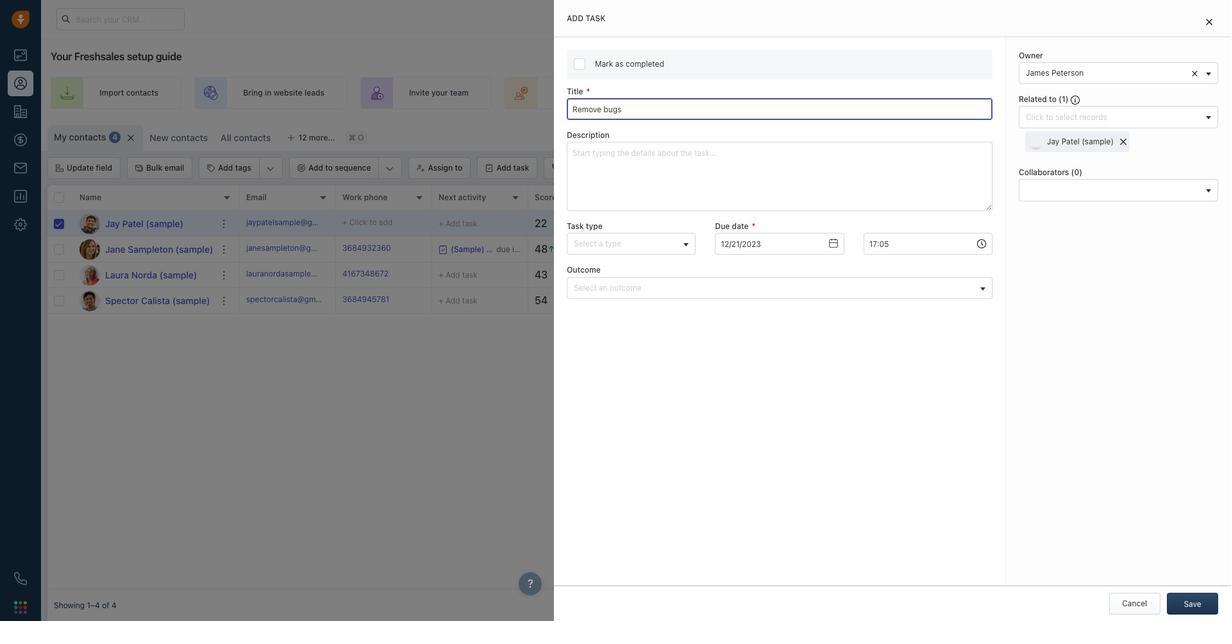 Task type: vqa. For each thing, say whether or not it's contained in the screenshot.
Cancel button
yes



Task type: describe. For each thing, give the bounding box(es) containing it.
lauranordasample@gmail.com link
[[246, 268, 355, 282]]

click for 3684932360
[[638, 244, 656, 254]]

laura norda (sample)
[[105, 269, 197, 280]]

spectorcalista@gmail.com 3684945781
[[246, 294, 390, 304]]

type inside button
[[606, 239, 622, 249]]

task for 43
[[462, 270, 478, 279]]

james peterson inside × tab panel
[[1027, 68, 1085, 78]]

× dialog
[[554, 0, 1232, 621]]

(sample) down acme inc (sample) at the right of page
[[956, 296, 988, 305]]

add to sequence group
[[289, 157, 403, 179]]

update field button
[[47, 157, 121, 179]]

jay inside press space to deselect this row. row
[[105, 218, 120, 229]]

add inside button
[[563, 163, 578, 173]]

2 cell from the top
[[1010, 237, 1226, 262]]

table
[[1012, 131, 1031, 141]]

customize
[[971, 131, 1010, 141]]

my contacts link
[[54, 131, 106, 144]]

import contacts for the import contacts link
[[99, 88, 159, 98]]

more...
[[309, 133, 335, 142]]

click for 4167348672
[[638, 270, 656, 280]]

date
[[732, 222, 749, 231]]

press space to select this row. row containing spector calista (sample)
[[47, 288, 240, 314]]

s image
[[80, 290, 100, 311]]

1 + click to add from the top
[[631, 244, 682, 254]]

widgetz.io
[[920, 244, 959, 254]]

import for import contacts button
[[1063, 131, 1087, 141]]

add to power dialer list
[[563, 163, 649, 173]]

select an outcome button
[[567, 277, 993, 299]]

1 horizontal spatial (
[[1072, 168, 1075, 177]]

add deal
[[1080, 88, 1112, 98]]

acme inc (sample)
[[920, 270, 988, 280]]

add tags
[[218, 163, 251, 173]]

website
[[274, 88, 303, 98]]

save
[[1185, 599, 1202, 609]]

sequence for add to sequence
[[335, 163, 371, 173]]

1 qualified from the top
[[838, 244, 870, 254]]

to inside add to sequence button
[[325, 163, 333, 173]]

deal
[[1097, 88, 1112, 98]]

james for 54
[[743, 296, 767, 305]]

contacts inside import contacts button
[[1090, 131, 1122, 141]]

laura norda (sample) link
[[105, 269, 197, 281]]

spector
[[105, 295, 139, 306]]

tags
[[235, 163, 251, 173]]

update
[[67, 163, 94, 173]]

(sample) right inc
[[956, 270, 988, 280]]

spectorcalista@gmail.com
[[246, 294, 342, 304]]

54
[[535, 295, 548, 306]]

Search your CRM... text field
[[56, 8, 185, 30]]

add to sequence
[[309, 163, 371, 173]]

new contacts
[[150, 132, 208, 143]]

phone
[[364, 193, 388, 202]]

bulk email
[[146, 163, 184, 173]]

⌘ o
[[349, 133, 364, 143]]

add to sequence button
[[290, 158, 379, 178]]

1–4
[[87, 601, 100, 610]]

acme
[[920, 270, 940, 280]]

press space to select this row. row containing 54
[[240, 288, 1226, 314]]

(sample) inside 'link'
[[160, 269, 197, 280]]

pipeline
[[966, 88, 995, 98]]

+ add task for 22
[[439, 218, 478, 228]]

add deal link
[[1031, 77, 1136, 109]]

3684945781 link
[[343, 294, 390, 307]]

container_wx8msf4aqz5i3rn1 image for acme
[[731, 270, 740, 279]]

add for 3684932360
[[668, 244, 682, 254]]

×
[[1192, 66, 1199, 79]]

power
[[590, 163, 613, 173]]

add tags button
[[200, 158, 259, 178]]

0 vertical spatial container_wx8msf4aqz5i3rn1 image
[[731, 219, 740, 228]]

route leads to your team link
[[505, 77, 669, 109]]

bring
[[243, 88, 263, 98]]

lauranordasample@gmail.com
[[246, 269, 355, 278]]

add task button
[[478, 157, 538, 179]]

+ add task for 43
[[439, 270, 478, 279]]

to inside assign to button
[[455, 163, 463, 173]]

12
[[299, 133, 307, 142]]

press space to deselect this row. row containing 22
[[240, 211, 1226, 237]]

sequence for create sales sequence
[[779, 88, 815, 98]]

contacts right the all
[[234, 132, 271, 143]]

bulk email button
[[127, 157, 193, 179]]

janesampleton@gmail.com
[[246, 243, 343, 253]]

row group containing 22
[[240, 211, 1226, 314]]

collaborators ( 0 )
[[1020, 168, 1083, 177]]

Title text field
[[567, 98, 993, 120]]

task for 54
[[462, 295, 478, 305]]

dialer
[[615, 163, 636, 173]]

spector calista (sample)
[[105, 295, 210, 306]]

team inside route leads to your team link
[[628, 88, 646, 98]]

name row
[[47, 185, 240, 211]]

peterson inside × tab panel
[[1052, 68, 1085, 78]]

0 horizontal spatial type
[[586, 222, 603, 231]]

inc
[[943, 270, 954, 280]]

assign
[[428, 163, 453, 173]]

add task inside button
[[497, 163, 529, 173]]

create sales sequence link
[[682, 77, 838, 109]]

work phone
[[343, 193, 388, 202]]

+ click to add for 43
[[631, 270, 682, 280]]

collaborators
[[1020, 168, 1070, 177]]

related
[[1020, 94, 1048, 104]]

guide
[[156, 51, 182, 62]]

my contacts 4
[[54, 132, 118, 142]]

laura
[[105, 269, 129, 280]]

assign to button
[[409, 157, 471, 179]]

cell for 43
[[1010, 262, 1226, 287]]

l image
[[80, 265, 100, 285]]

(sample) inside "link"
[[176, 243, 213, 254]]

jaypatelsample@gmail.com + click to add
[[246, 217, 393, 227]]

0 vertical spatial (
[[1059, 94, 1062, 104]]

freshworks switcher image
[[14, 601, 27, 614]]

import contacts for import contacts button
[[1063, 131, 1122, 141]]

patel inside jay patel (sample) link
[[122, 218, 144, 229]]

setup
[[127, 51, 153, 62]]

peterson for 22
[[769, 219, 801, 228]]

43
[[535, 269, 548, 280]]

peterson for 54
[[769, 296, 801, 305]]

next
[[439, 193, 456, 202]]

sales inside create sales sequence link
[[758, 88, 777, 98]]

select for select an outcome
[[574, 283, 597, 292]]

task inside button
[[514, 163, 529, 173]]

as
[[616, 59, 624, 69]]

jane sampleton (sample)
[[105, 243, 213, 254]]

add for 3684945781
[[668, 296, 682, 305]]

add inside × tab panel
[[567, 13, 584, 23]]

j image
[[80, 239, 100, 260]]

jane sampleton (sample) link
[[105, 243, 213, 256]]

email
[[165, 163, 184, 173]]

2 leads from the left
[[577, 88, 597, 98]]

press space to select this row. row containing jane sampleton (sample)
[[47, 237, 240, 262]]

angle down image for add tags
[[267, 162, 275, 175]]

james peterson for 43
[[743, 270, 801, 280]]

a
[[599, 239, 604, 249]]

score
[[535, 193, 557, 202]]

list
[[638, 163, 649, 173]]

contacts inside the import contacts link
[[126, 88, 159, 98]]

1 leads from the left
[[305, 88, 325, 98]]

to inside route leads to your team link
[[599, 88, 607, 98]]



Task type: locate. For each thing, give the bounding box(es) containing it.
+ add task
[[439, 218, 478, 228], [439, 270, 478, 279], [439, 295, 478, 305]]

container_wx8msf4aqz5i3rn1 image
[[731, 219, 740, 228], [439, 245, 448, 254]]

2 + click to add from the top
[[631, 270, 682, 280]]

cancel
[[1123, 599, 1148, 608]]

0 vertical spatial qualified
[[838, 244, 870, 254]]

1 vertical spatial type
[[606, 239, 622, 249]]

1 vertical spatial container_wx8msf4aqz5i3rn1 image
[[439, 245, 448, 254]]

1 vertical spatial 4
[[112, 601, 117, 610]]

Click to select records search field
[[1023, 111, 1202, 124]]

patel
[[1062, 137, 1080, 146], [122, 218, 144, 229]]

select an outcome
[[574, 283, 642, 292]]

to inside add to power dialer list button
[[580, 163, 588, 173]]

0 vertical spatial import
[[99, 88, 124, 98]]

create sales sequence
[[731, 88, 815, 98]]

select inside select a type button
[[574, 239, 597, 249]]

sequence up title text box
[[779, 88, 815, 98]]

showing 1–4 of 4
[[54, 601, 117, 610]]

+
[[343, 217, 347, 227], [439, 218, 444, 228], [631, 244, 636, 254], [439, 270, 444, 279], [631, 270, 636, 280], [439, 295, 444, 305], [631, 296, 636, 305]]

1 vertical spatial jay
[[105, 218, 120, 229]]

spector calista (sample) link
[[105, 294, 210, 307]]

4167348672
[[343, 269, 389, 278]]

1 horizontal spatial container_wx8msf4aqz5i3rn1 image
[[731, 219, 740, 228]]

outcome
[[567, 265, 601, 275]]

( right "collaborators"
[[1072, 168, 1075, 177]]

select for select a type
[[574, 239, 597, 249]]

contacts right my
[[69, 132, 106, 142]]

jay patel (sample) inside × tab panel
[[1048, 137, 1115, 146]]

3 + click to add from the top
[[631, 296, 682, 305]]

jay patel (sample) up 0 on the top of page
[[1048, 137, 1115, 146]]

create
[[731, 88, 756, 98]]

1 horizontal spatial )
[[1080, 168, 1083, 177]]

0 horizontal spatial jay patel (sample)
[[105, 218, 183, 229]]

1 vertical spatial jay patel (sample)
[[105, 218, 183, 229]]

angle down image right tags
[[267, 162, 275, 175]]

1 horizontal spatial leads
[[577, 88, 597, 98]]

select a type button
[[567, 233, 696, 255]]

1 vertical spatial patel
[[122, 218, 144, 229]]

qualified for 54
[[838, 296, 870, 305]]

1 angle down image from the left
[[267, 162, 275, 175]]

3 your from the left
[[926, 88, 942, 98]]

task inside × tab panel
[[586, 13, 606, 23]]

2 vertical spatial + add task
[[439, 295, 478, 305]]

click for 3684945781
[[638, 296, 656, 305]]

description
[[567, 130, 610, 140]]

0 vertical spatial select
[[574, 239, 597, 249]]

1 horizontal spatial type
[[606, 239, 622, 249]]

2 horizontal spatial your
[[926, 88, 942, 98]]

1 + add task from the top
[[439, 218, 478, 228]]

1 horizontal spatial sequence
[[779, 88, 815, 98]]

set up your sales pipeline
[[900, 88, 995, 98]]

add inside press space to deselect this row. row
[[446, 218, 460, 228]]

3 qualified from the top
[[838, 296, 870, 305]]

0 horizontal spatial import contacts
[[99, 88, 159, 98]]

angle down image
[[267, 162, 275, 175], [387, 162, 394, 175]]

spectorcalista@gmail.com link
[[246, 294, 342, 307]]

0 vertical spatial import contacts
[[99, 88, 159, 98]]

press space to deselect this row. row containing jay patel (sample)
[[47, 211, 240, 237]]

(
[[1059, 94, 1062, 104], [1072, 168, 1075, 177]]

type up select a type
[[586, 222, 603, 231]]

bring in website leads
[[243, 88, 325, 98]]

import up 0 on the top of page
[[1063, 131, 1087, 141]]

(sample) inside × tab panel
[[1083, 137, 1115, 146]]

0 vertical spatial type
[[586, 222, 603, 231]]

3 + add task from the top
[[439, 295, 478, 305]]

(sample) down the jane sampleton (sample) "link"
[[160, 269, 197, 280]]

james for 43
[[743, 270, 767, 280]]

set up your sales pipeline link
[[851, 77, 1018, 109]]

-- text field
[[716, 233, 845, 255]]

4
[[113, 132, 118, 142], [112, 601, 117, 610]]

james peterson for 22
[[743, 219, 801, 228]]

container_wx8msf4aqz5i3rn1 image for techcave
[[731, 296, 740, 305]]

type right the a
[[606, 239, 622, 249]]

techcave (sample) link
[[920, 296, 988, 305]]

) down import contacts button
[[1080, 168, 1083, 177]]

0 horizontal spatial leads
[[305, 88, 325, 98]]

Start typing the details about the task… text field
[[567, 142, 993, 211]]

import contacts inside button
[[1063, 131, 1122, 141]]

contacts down setup
[[126, 88, 159, 98]]

sequence inside add to sequence button
[[335, 163, 371, 173]]

new contacts button
[[143, 125, 214, 151], [150, 132, 208, 143]]

to inside × tab panel
[[1050, 94, 1057, 104]]

1 horizontal spatial add task
[[567, 13, 606, 23]]

1 vertical spatial import
[[1063, 131, 1087, 141]]

leads right website
[[305, 88, 325, 98]]

(sample) right sampleton
[[176, 243, 213, 254]]

import contacts down click to select records search field
[[1063, 131, 1122, 141]]

4 inside 'my contacts 4'
[[113, 132, 118, 142]]

field
[[96, 163, 112, 173]]

your right invite
[[432, 88, 448, 98]]

0 vertical spatial + click to add
[[631, 244, 682, 254]]

select left the a
[[574, 239, 597, 249]]

press space to select this row. row containing 48
[[240, 237, 1226, 262]]

your
[[51, 51, 72, 62]]

12 more...
[[299, 133, 335, 142]]

1 vertical spatial add task
[[497, 163, 529, 173]]

2 vertical spatial qualified
[[838, 296, 870, 305]]

4167348672 link
[[343, 268, 389, 282]]

cell for 54
[[1010, 288, 1226, 313]]

related to ( 1 )
[[1020, 94, 1071, 104]]

1 horizontal spatial jay patel (sample)
[[1048, 137, 1115, 146]]

1 row group from the left
[[47, 211, 240, 314]]

select down outcome
[[574, 283, 597, 292]]

cell for 22
[[1010, 211, 1226, 236]]

sampleton
[[128, 243, 173, 254]]

import for the import contacts link
[[99, 88, 124, 98]]

jaypatelsample@gmail.com
[[246, 217, 345, 227]]

leads
[[305, 88, 325, 98], [577, 88, 597, 98]]

row group containing jay patel (sample)
[[47, 211, 240, 314]]

my
[[54, 132, 67, 142]]

1 cell from the top
[[1010, 211, 1226, 236]]

0 vertical spatial + add task
[[439, 218, 478, 228]]

1 your from the left
[[432, 88, 448, 98]]

invite your team
[[409, 88, 469, 98]]

bring in website leads link
[[195, 77, 348, 109]]

container_wx8msf4aqz5i3rn1 image for widgetz.io
[[731, 245, 740, 254]]

james inside × tab panel
[[1027, 68, 1050, 78]]

sequence inside create sales sequence link
[[779, 88, 815, 98]]

+ click to add for 54
[[631, 296, 682, 305]]

2 + add task from the top
[[439, 270, 478, 279]]

2 team from the left
[[628, 88, 646, 98]]

jay patel (sample) link
[[105, 217, 183, 230]]

1 press space to deselect this row. row from the left
[[47, 211, 240, 237]]

( right related at right top
[[1059, 94, 1062, 104]]

(sample) down click to select records search field
[[1083, 137, 1115, 146]]

container_wx8msf4aqz5i3rn1 image
[[958, 132, 967, 141], [731, 245, 740, 254], [731, 270, 740, 279], [731, 296, 740, 305]]

None text field
[[864, 233, 993, 255]]

1 vertical spatial select
[[574, 283, 597, 292]]

1 vertical spatial + add task
[[439, 270, 478, 279]]

freshsales
[[74, 51, 125, 62]]

cancel button
[[1110, 593, 1161, 615]]

48
[[535, 243, 548, 255]]

4 right of
[[112, 601, 117, 610]]

0 horizontal spatial angle down image
[[267, 162, 275, 175]]

angle down image inside add to sequence group
[[387, 162, 394, 175]]

owner
[[1020, 51, 1044, 60]]

1 horizontal spatial import contacts
[[1063, 131, 1122, 141]]

jay patel (sample) down name 'row'
[[105, 218, 183, 229]]

1 vertical spatial )
[[1080, 168, 1083, 177]]

an
[[599, 283, 608, 292]]

janesampleton@gmail.com link
[[246, 242, 343, 256]]

up
[[914, 88, 924, 98]]

0 horizontal spatial team
[[450, 88, 469, 98]]

0 vertical spatial jay patel (sample)
[[1048, 137, 1115, 146]]

+ click to add
[[631, 244, 682, 254], [631, 270, 682, 280], [631, 296, 682, 305]]

janesampleton@gmail.com 3684932360
[[246, 243, 391, 253]]

1 vertical spatial (
[[1072, 168, 1075, 177]]

phone image
[[14, 572, 27, 585]]

all contacts
[[221, 132, 271, 143]]

container_wx8msf4aqz5i3rn1 image right the 'due'
[[731, 219, 740, 228]]

row group
[[47, 211, 240, 314], [240, 211, 1226, 314]]

jay patel (sample) inside press space to deselect this row. row
[[105, 218, 183, 229]]

contacts down click to select records search field
[[1090, 131, 1122, 141]]

angle down image up phone
[[387, 162, 394, 175]]

completed
[[626, 59, 665, 69]]

0 horizontal spatial your
[[432, 88, 448, 98]]

(sample) right calista
[[172, 295, 210, 306]]

jay up collaborators ( 0 )
[[1048, 137, 1060, 146]]

1 horizontal spatial team
[[628, 88, 646, 98]]

james peterson
[[1027, 68, 1085, 78], [743, 219, 801, 228], [743, 244, 801, 254], [743, 270, 801, 280], [743, 296, 801, 305]]

phone element
[[8, 566, 33, 592]]

your down as in the top of the page
[[609, 88, 626, 98]]

2 angle down image from the left
[[387, 162, 394, 175]]

1 team from the left
[[450, 88, 469, 98]]

your right up
[[926, 88, 942, 98]]

3684932360 link
[[343, 242, 391, 256]]

4 cell from the top
[[1010, 288, 1226, 313]]

james for 22
[[743, 219, 767, 228]]

patel inside × tab panel
[[1062, 137, 1080, 146]]

team right invite
[[450, 88, 469, 98]]

2 qualified from the top
[[838, 270, 870, 280]]

add for 4167348672
[[668, 270, 682, 280]]

)
[[1066, 94, 1069, 104], [1080, 168, 1083, 177]]

add task inside × tab panel
[[567, 13, 606, 23]]

widgetz.io (sample)
[[920, 244, 993, 254]]

1 vertical spatial + click to add
[[631, 270, 682, 280]]

close image
[[1207, 18, 1213, 26]]

12 more... button
[[281, 129, 342, 147]]

0 horizontal spatial )
[[1066, 94, 1069, 104]]

jay inside × tab panel
[[1048, 137, 1060, 146]]

sales
[[758, 88, 777, 98], [944, 88, 964, 98]]

grid
[[47, 184, 1226, 590]]

qualified for 43
[[838, 270, 870, 280]]

angle down image for add to sequence
[[387, 162, 394, 175]]

due
[[716, 222, 730, 231]]

patel up 0 on the top of page
[[1062, 137, 1080, 146]]

sequence
[[779, 88, 815, 98], [335, 163, 371, 173]]

sales left pipeline
[[944, 88, 964, 98]]

0 vertical spatial jay
[[1048, 137, 1060, 146]]

1 horizontal spatial angle down image
[[387, 162, 394, 175]]

activity
[[458, 193, 487, 202]]

1 vertical spatial sequence
[[335, 163, 371, 173]]

(sample) up acme inc (sample) at the right of page
[[961, 244, 993, 254]]

1 horizontal spatial sales
[[944, 88, 964, 98]]

angle down image inside add tags group
[[267, 162, 275, 175]]

0 vertical spatial )
[[1066, 94, 1069, 104]]

0 horizontal spatial container_wx8msf4aqz5i3rn1 image
[[439, 245, 448, 254]]

22
[[535, 218, 547, 229]]

2 select from the top
[[574, 283, 597, 292]]

cell inside press space to deselect this row. row
[[1010, 211, 1226, 236]]

press space to deselect this row. row
[[47, 211, 240, 237], [240, 211, 1226, 237]]

2 sales from the left
[[944, 88, 964, 98]]

your
[[432, 88, 448, 98], [609, 88, 626, 98], [926, 88, 942, 98]]

widgetz.io (sample) link
[[920, 244, 993, 254]]

qualified
[[838, 244, 870, 254], [838, 270, 870, 280], [838, 296, 870, 305]]

invite your team link
[[361, 77, 492, 109]]

add to power dialer list button
[[544, 157, 657, 179]]

techcave (sample)
[[920, 296, 988, 305]]

1 horizontal spatial your
[[609, 88, 626, 98]]

task
[[567, 222, 584, 231]]

new
[[150, 132, 169, 143]]

1 select from the top
[[574, 239, 597, 249]]

) left add deal in the top of the page
[[1066, 94, 1069, 104]]

press space to select this row. row
[[47, 237, 240, 262], [240, 237, 1226, 262], [47, 262, 240, 288], [240, 262, 1226, 288], [47, 288, 240, 314], [240, 288, 1226, 314]]

3684945781
[[343, 294, 390, 304]]

route leads to your team
[[554, 88, 646, 98]]

1 horizontal spatial import
[[1063, 131, 1087, 141]]

0 horizontal spatial add task
[[497, 163, 529, 173]]

team inside invite your team link
[[450, 88, 469, 98]]

0 vertical spatial patel
[[1062, 137, 1080, 146]]

team down mark as completed
[[628, 88, 646, 98]]

to
[[599, 88, 607, 98], [1050, 94, 1057, 104], [325, 163, 333, 173], [455, 163, 463, 173], [580, 163, 588, 173], [370, 217, 377, 227], [658, 244, 666, 254], [658, 270, 666, 280], [658, 296, 666, 305]]

import down your freshsales setup guide
[[99, 88, 124, 98]]

select
[[574, 239, 597, 249], [574, 283, 597, 292]]

update field
[[67, 163, 112, 173]]

customize table button
[[950, 125, 1039, 147]]

+ add task for 54
[[439, 295, 478, 305]]

patel down name 'row'
[[122, 218, 144, 229]]

peterson for 43
[[769, 270, 801, 280]]

+ add task inside press space to deselect this row. row
[[439, 218, 478, 228]]

select inside select an outcome button
[[574, 283, 597, 292]]

1 vertical spatial qualified
[[838, 270, 870, 280]]

0 horizontal spatial sales
[[758, 88, 777, 98]]

j image
[[80, 213, 100, 234]]

3 cell from the top
[[1010, 262, 1226, 287]]

add tags group
[[199, 157, 283, 179]]

press space to select this row. row containing 43
[[240, 262, 1226, 288]]

1 sales from the left
[[758, 88, 777, 98]]

sales inside the set up your sales pipeline link
[[944, 88, 964, 98]]

import inside button
[[1063, 131, 1087, 141]]

norda
[[131, 269, 157, 280]]

james peterson for 54
[[743, 296, 801, 305]]

container_wx8msf4aqz5i3rn1 image down next
[[439, 245, 448, 254]]

acme inc (sample) link
[[920, 270, 988, 280]]

press space to select this row. row containing laura norda (sample)
[[47, 262, 240, 288]]

invite
[[409, 88, 430, 98]]

leads right the route
[[577, 88, 597, 98]]

0 horizontal spatial (
[[1059, 94, 1062, 104]]

4 right my contacts link
[[113, 132, 118, 142]]

1 horizontal spatial patel
[[1062, 137, 1080, 146]]

email
[[246, 193, 267, 202]]

sales up title text box
[[758, 88, 777, 98]]

0 horizontal spatial jay
[[105, 218, 120, 229]]

2 row group from the left
[[240, 211, 1226, 314]]

sequence up work
[[335, 163, 371, 173]]

task type
[[567, 222, 603, 231]]

1 horizontal spatial jay
[[1048, 137, 1060, 146]]

mark
[[595, 59, 614, 69]]

1 vertical spatial import contacts
[[1063, 131, 1122, 141]]

cell
[[1010, 211, 1226, 236], [1010, 237, 1226, 262], [1010, 262, 1226, 287], [1010, 288, 1226, 313]]

0 horizontal spatial patel
[[122, 218, 144, 229]]

0 horizontal spatial sequence
[[335, 163, 371, 173]]

2 press space to deselect this row. row from the left
[[240, 211, 1226, 237]]

task for 22
[[462, 218, 478, 228]]

2 your from the left
[[609, 88, 626, 98]]

jaypatelsample@gmail.com link
[[246, 217, 345, 230]]

container_wx8msf4aqz5i3rn1 image inside the customize table button
[[958, 132, 967, 141]]

import contacts down setup
[[99, 88, 159, 98]]

2 vertical spatial + click to add
[[631, 296, 682, 305]]

0 vertical spatial sequence
[[779, 88, 815, 98]]

contacts right new
[[171, 132, 208, 143]]

0 horizontal spatial import
[[99, 88, 124, 98]]

(sample) up jane sampleton (sample)
[[146, 218, 183, 229]]

× tab panel
[[554, 0, 1232, 621]]

grid containing 22
[[47, 184, 1226, 590]]

jay right j image at left top
[[105, 218, 120, 229]]

0 vertical spatial 4
[[113, 132, 118, 142]]

0 vertical spatial add task
[[567, 13, 606, 23]]



